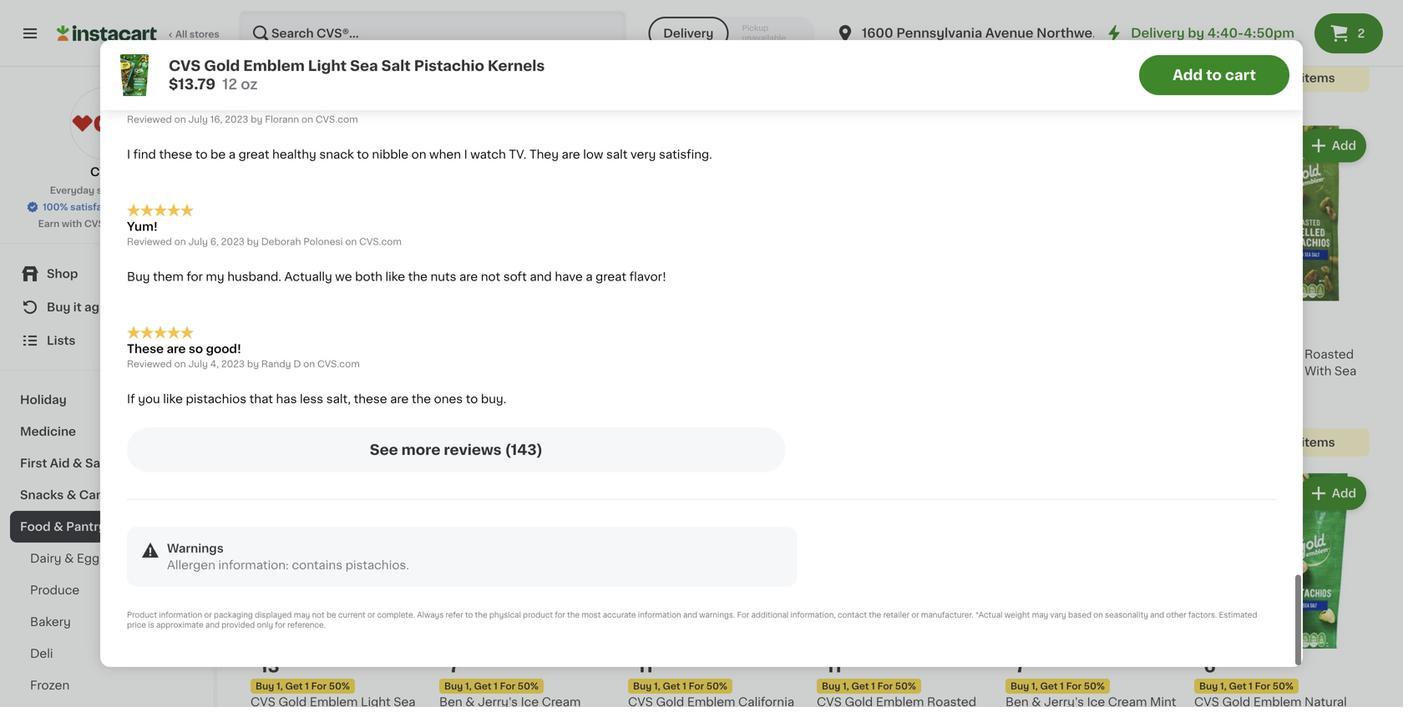 Task type: locate. For each thing, give the bounding box(es) containing it.
cvs for cvs gold emblem light sea salt pistachio kernels $13.79 12 oz
[[169, 59, 201, 73]]

1 vertical spatial great
[[596, 271, 627, 283]]

ice inside ben & jerry's ice cream boom chocolatta!™ cookie core
[[899, 1, 917, 12]]

emblem inside cvs gold emblem roasted light sea salt pistachios
[[1254, 1, 1302, 12]]

cvs inside cvs gold emblem sea salt & pepper peanuts
[[251, 349, 276, 360]]

cvs.com up salt,
[[317, 359, 360, 369]]

very
[[631, 149, 656, 160]]

& inside ben & jerry's ice cream boom chocolatta!™ cookie core
[[843, 1, 853, 12]]

jerry's for chocolatta!™
[[856, 1, 896, 12]]

0 horizontal spatial $ 11 79
[[632, 658, 667, 675]]

2 50% from the left
[[518, 682, 539, 691]]

2 16 from the left
[[439, 397, 450, 406]]

cvs.com inside great snack reviewed on july 16, 2023 by florann on cvs.com
[[316, 115, 358, 124]]

$ down "accurate"
[[632, 659, 638, 668]]

avenue
[[986, 27, 1034, 39]]

& down buy them for my husband.  actually we both like the nuts are not soft and have a great flavor!
[[411, 349, 421, 360]]

by left randy at the left bottom
[[247, 359, 259, 369]]

are left so
[[167, 343, 186, 355]]

$ down refer on the bottom left of page
[[443, 659, 449, 668]]

0 horizontal spatial ben
[[628, 1, 651, 12]]

2 i from the left
[[464, 149, 468, 160]]

be inside product information or packaging displayed may not be current or complete. always refer to the physical product for the most accurate information and warnings. for additional information, contact the retailer or manufacturer. *actual weight may vary based on seasonality and other factors. estimated price is approximate and provided only for reference.
[[327, 612, 336, 619]]

0 horizontal spatial a
[[229, 149, 236, 160]]

cvs inside cvs gold emblem roasted light sea salt pistachios
[[1195, 1, 1220, 12]]

13
[[260, 658, 280, 675]]

i right the when
[[464, 149, 468, 160]]

for down product information or packaging displayed may not be current or complete. always refer to the physical product for the most accurate information and warnings. for additional information, contact the retailer or manufacturer. *actual weight may vary based on seasonality and other factors. estimated price is approximate and provided only for reference.
[[689, 682, 704, 691]]

1 horizontal spatial 16
[[439, 397, 450, 406]]

1 16 oz from the left
[[251, 397, 274, 406]]

cream for ben & jerry's ice cream boom chocolatta!™ cookie core
[[920, 1, 959, 12]]

eligible down (116) on the right of page
[[1255, 72, 1299, 84]]

and right soft
[[530, 271, 552, 283]]

0 horizontal spatial 16
[[251, 397, 261, 406]]

2 cream from the left
[[920, 1, 959, 12]]

1 horizontal spatial these
[[354, 393, 387, 405]]

2 jerry's from the left
[[856, 1, 896, 12]]

1 $ from the left
[[254, 659, 260, 668]]

0 horizontal spatial delivery
[[664, 28, 714, 39]]

1 horizontal spatial not
[[481, 271, 501, 283]]

product group containing cvs gold emblem roasted light sea salt pistachios
[[1195, 0, 1370, 92]]

be left current
[[327, 612, 336, 619]]

1 ben from the left
[[628, 1, 651, 12]]

all stores
[[175, 30, 219, 39]]

pistachios left 2
[[1278, 17, 1339, 29]]

based
[[1069, 612, 1092, 619]]

them
[[153, 271, 184, 283]]

79 down contact
[[844, 659, 855, 668]]

by inside "link"
[[1188, 27, 1205, 39]]

1 79 from the left
[[281, 659, 293, 668]]

1 vertical spatial cvs.com
[[359, 237, 402, 246]]

0 horizontal spatial 11
[[638, 658, 653, 675]]

0 horizontal spatial light
[[308, 59, 347, 73]]

snacks & candy
[[20, 490, 119, 501]]

ones
[[434, 393, 463, 405]]

both
[[355, 271, 383, 283]]

reviewed
[[127, 115, 172, 124], [127, 237, 172, 246], [127, 359, 172, 369]]

buy down information,
[[822, 682, 841, 691]]

reviewed down great
[[127, 115, 172, 124]]

0 horizontal spatial cream
[[731, 1, 770, 12]]

2 reviewed from the top
[[127, 237, 172, 246]]

0 vertical spatial pistachios
[[1278, 17, 1339, 29]]

roasted inside 'cvs gold emblem roasted shelled pistachios with sea salt'
[[1305, 349, 1354, 360]]

1 information from the left
[[159, 612, 202, 619]]

$ 6 99
[[1198, 658, 1231, 675]]

0 vertical spatial these
[[159, 149, 192, 160]]

great snack reviewed on july 16, 2023 by florann on cvs.com
[[127, 99, 358, 124]]

0 vertical spatial be
[[211, 149, 226, 160]]

None search field
[[239, 10, 627, 57]]

for down retailer
[[878, 682, 893, 691]]

& up phish
[[654, 1, 664, 12]]

16 oz left the buy.
[[439, 397, 463, 406]]

0 vertical spatial not
[[481, 271, 501, 283]]

see eligible items button down crunchy,
[[1006, 80, 1181, 109]]

0 vertical spatial peanuts
[[251, 17, 299, 29]]

ben
[[628, 1, 651, 12], [817, 1, 840, 12]]

2 vertical spatial 2023
[[221, 359, 245, 369]]

flavor!
[[630, 271, 667, 283]]

3 get from the left
[[663, 682, 680, 691]]

food®
[[664, 17, 701, 29]]

are left low
[[562, 149, 580, 160]]

2 49 from the left
[[1028, 659, 1040, 668]]

cvs® up everyday store prices link
[[90, 166, 123, 178]]

100%
[[43, 203, 68, 212]]

1 get from the left
[[285, 682, 303, 691]]

jerry's inside the ben & jerry's ice cream phish food®
[[667, 1, 707, 12]]

2 vertical spatial cvs.com
[[317, 359, 360, 369]]

(297)
[[690, 36, 714, 45]]

cvs® down satisfaction
[[84, 219, 110, 228]]

a down great snack reviewed on july 16, 2023 by florann on cvs.com
[[229, 149, 236, 160]]

2 16 oz from the left
[[439, 397, 463, 406]]

the left physical
[[475, 612, 488, 619]]

1600 pennsylvania avenue northwest button
[[835, 10, 1105, 57]]

1 vertical spatial a
[[586, 271, 593, 283]]

0 horizontal spatial for
[[187, 271, 203, 283]]

be down 16,
[[211, 149, 226, 160]]

& up boom
[[843, 1, 853, 12]]

salt inside cvs gold emblem roasted light sea salt pistachios
[[1252, 17, 1275, 29]]

3 reviewed from the top
[[127, 359, 172, 369]]

bakery
[[30, 617, 71, 628]]

reviewed inside these are so good! reviewed on july 4, 2023 by randy d on cvs.com
[[127, 359, 172, 369]]

0 vertical spatial light
[[1195, 17, 1224, 29]]

$ 7 49 down weight
[[1009, 658, 1040, 675]]

sea
[[1227, 17, 1249, 29], [350, 59, 378, 73], [361, 349, 383, 360], [1335, 365, 1357, 377]]

ben for ben & jerry's ice cream boom chocolatta!™ cookie core
[[817, 1, 840, 12]]

great
[[127, 99, 161, 110]]

oz right 12 on the top left
[[241, 77, 258, 91]]

delivery inside button
[[664, 28, 714, 39]]

7 down refer on the bottom left of page
[[449, 658, 460, 675]]

1,
[[277, 682, 283, 691], [465, 682, 472, 691], [654, 682, 661, 691], [843, 682, 849, 691], [1032, 682, 1038, 691], [1221, 682, 1227, 691]]

core
[[817, 34, 846, 46]]

may
[[294, 612, 310, 619], [1032, 612, 1049, 619]]

emblem inside cvs gold emblem sea salt & pepper peanuts
[[310, 349, 358, 360]]

0 horizontal spatial like
[[163, 393, 183, 405]]

0 horizontal spatial 49
[[461, 659, 474, 668]]

like right both
[[386, 271, 405, 283]]

light inside cvs gold emblem light sea salt pistachio kernels $13.79 12 oz
[[308, 59, 347, 73]]

add button
[[357, 131, 421, 161], [545, 131, 610, 161], [1301, 131, 1365, 161], [357, 479, 421, 509], [545, 479, 610, 509], [734, 479, 799, 509], [923, 479, 987, 509], [1112, 479, 1176, 509], [1301, 479, 1365, 509]]

0 horizontal spatial 79
[[281, 659, 293, 668]]

2023 right 16,
[[225, 115, 248, 124]]

2 information from the left
[[638, 612, 681, 619]]

2 1, from the left
[[465, 682, 472, 691]]

warnings.
[[699, 612, 735, 619]]

2 july from the top
[[188, 237, 208, 246]]

sea inside cvs gold emblem sea salt & pepper peanuts
[[361, 349, 383, 360]]

and
[[357, 26, 379, 38], [1046, 34, 1068, 46], [530, 271, 552, 283], [683, 612, 698, 619], [1151, 612, 1165, 619], [206, 622, 220, 629]]

have
[[555, 271, 583, 283]]

peanuts
[[251, 17, 299, 29], [296, 365, 344, 377]]

2023 right 6,
[[221, 237, 245, 246]]

deborah
[[261, 237, 301, 246]]

holiday link
[[10, 384, 203, 416]]

add to cart button
[[1140, 55, 1290, 95]]

cvs.com inside 'yum! reviewed on july 6, 2023 by deborah polonesi on cvs.com'
[[359, 237, 402, 246]]

0 vertical spatial like
[[386, 271, 405, 283]]

0 horizontal spatial ice
[[710, 1, 728, 12]]

emblem down lb
[[243, 59, 305, 73]]

satisfying!
[[382, 26, 444, 38]]

0 vertical spatial cvs.com
[[316, 115, 358, 124]]

2 buy 1, get 1 for 50% from the left
[[444, 682, 539, 691]]

ice inside the ben & jerry's ice cream phish food®
[[710, 1, 728, 12]]

0 horizontal spatial $ 7 49
[[443, 658, 474, 675]]

1 vertical spatial reviewed
[[127, 237, 172, 246]]

16 left the buy.
[[439, 397, 450, 406]]

1 vertical spatial peanuts
[[296, 365, 344, 377]]

or right current
[[368, 612, 375, 619]]

to
[[1207, 68, 1222, 82], [195, 149, 208, 160], [357, 149, 369, 160], [466, 393, 478, 405], [465, 612, 473, 619]]

1 reviewed from the top
[[127, 115, 172, 124]]

for down physical
[[500, 682, 516, 691]]

see inside button
[[370, 443, 398, 457]]

emblem right d
[[310, 349, 358, 360]]

ben inside ben & jerry's ice cream boom chocolatta!™ cookie core
[[817, 1, 840, 12]]

2 horizontal spatial or
[[912, 612, 919, 619]]

1 vertical spatial light
[[308, 59, 347, 73]]

shop link
[[10, 257, 203, 291]]

1 horizontal spatial information
[[638, 612, 681, 619]]

cream up "service type" group
[[731, 1, 770, 12]]

eligible down 'cvs gold emblem roasted shelled pistachios with sea salt'
[[1255, 437, 1299, 448]]

1 cream from the left
[[731, 1, 770, 12]]

1 july from the top
[[188, 115, 208, 124]]

gold
[[1223, 1, 1251, 12], [204, 59, 240, 73], [279, 349, 307, 360], [1223, 349, 1251, 360]]

florann
[[265, 115, 299, 124]]

for left my
[[187, 271, 203, 283]]

salt up (116) on the right of page
[[1252, 17, 1275, 29]]

11 down product information or packaging displayed may not be current or complete. always refer to the physical product for the most accurate information and warnings. for additional information, contact the retailer or manufacturer. *actual weight may vary based on seasonality and other factors. estimated price is approximate and provided only for reference.
[[638, 658, 653, 675]]

actually
[[284, 271, 332, 283]]

cvs®
[[90, 166, 123, 178], [84, 219, 110, 228]]

get down contact
[[852, 682, 869, 691]]

1 horizontal spatial cream
[[920, 1, 959, 12]]

49 down refer on the bottom left of page
[[461, 659, 474, 668]]

2 ice from the left
[[899, 1, 917, 12]]

1 vertical spatial july
[[188, 237, 208, 246]]

sea inside 'cvs gold emblem roasted shelled pistachios with sea salt'
[[1335, 365, 1357, 377]]

1 horizontal spatial 49
[[1028, 659, 1040, 668]]

complete.
[[377, 612, 415, 619]]

of
[[221, 26, 234, 38]]

1 horizontal spatial may
[[1032, 612, 1049, 619]]

size
[[1006, 51, 1030, 62]]

these right find
[[159, 149, 192, 160]]

emblem inside 'cvs gold emblem roasted shelled pistachios with sea salt'
[[1254, 349, 1302, 360]]

see more reviews (143)
[[370, 443, 543, 457]]

1 horizontal spatial $ 7 49
[[1009, 658, 1040, 675]]

like
[[386, 271, 405, 283], [163, 393, 183, 405]]

1 horizontal spatial 11
[[827, 658, 842, 675]]

not inside product information or packaging displayed may not be current or complete. always refer to the physical product for the most accurate information and warnings. for additional information, contact the retailer or manufacturer. *actual weight may vary based on seasonality and other factors. estimated price is approximate and provided only for reference.
[[312, 612, 325, 619]]

0 horizontal spatial or
[[204, 612, 212, 619]]

not
[[481, 271, 501, 283], [312, 612, 325, 619]]

6 1, from the left
[[1221, 682, 1227, 691]]

service type group
[[649, 17, 815, 50]]

4 $ from the left
[[820, 659, 827, 668]]

are inside these are so good! reviewed on july 4, 2023 by randy d on cvs.com
[[167, 343, 186, 355]]

cvs® logo image
[[70, 87, 143, 160]]

product group containing planters dry roasted peanuts
[[251, 0, 426, 92]]

product
[[127, 612, 157, 619]]

these
[[127, 343, 164, 355]]

get down vary
[[1041, 682, 1058, 691]]

food & pantry
[[20, 521, 106, 533]]

buy down "accurate"
[[633, 682, 652, 691]]

4:50pm
[[1244, 27, 1295, 39]]

4,
[[210, 359, 219, 369]]

1 vertical spatial pistachios
[[1241, 365, 1302, 377]]

additional
[[751, 612, 789, 619]]

july inside these are so good! reviewed on july 4, 2023 by randy d on cvs.com
[[188, 359, 208, 369]]

50%
[[329, 682, 350, 691], [518, 682, 539, 691], [707, 682, 728, 691], [895, 682, 916, 691], [1084, 682, 1105, 691], [1273, 682, 1294, 691]]

like right you
[[163, 393, 183, 405]]

gold for cvs gold emblem sea salt & pepper peanuts
[[279, 349, 307, 360]]

2 ben from the left
[[817, 1, 840, 12]]

& left eggs
[[64, 553, 74, 565]]

snacks
[[20, 490, 64, 501]]

2 $ 7 49 from the left
[[1009, 658, 1040, 675]]

information up approximate
[[159, 612, 202, 619]]

$ left 99
[[1198, 659, 1204, 668]]

july inside 'yum! reviewed on july 6, 2023 by deborah polonesi on cvs.com'
[[188, 237, 208, 246]]

0 vertical spatial for
[[187, 271, 203, 283]]

dairy & eggs link
[[10, 543, 203, 575]]

3 july from the top
[[188, 359, 208, 369]]

2 horizontal spatial 79
[[844, 659, 855, 668]]

6,
[[210, 237, 219, 246]]

4 buy 1, get 1 for 50% from the left
[[822, 682, 916, 691]]

2 or from the left
[[368, 612, 375, 619]]

snacks & candy link
[[10, 480, 203, 511]]

0 horizontal spatial information
[[159, 612, 202, 619]]

& inside cvs gold emblem sea salt & pepper peanuts
[[411, 349, 421, 360]]

& inside the ben & jerry's ice cream phish food®
[[654, 1, 664, 12]]

great left flavor!
[[596, 271, 627, 283]]

sea inside cvs gold emblem roasted light sea salt pistachios
[[1227, 17, 1249, 29]]

$ inside $ 6 99
[[1198, 659, 1204, 668]]

1 vertical spatial these
[[354, 393, 387, 405]]

1 49 from the left
[[461, 659, 474, 668]]

1 horizontal spatial 16 oz
[[439, 397, 463, 406]]

ice
[[710, 1, 728, 12], [899, 1, 917, 12]]

salt inside cvs gold emblem light sea salt pistachio kernels $13.79 12 oz
[[381, 59, 411, 73]]

0 horizontal spatial 7
[[449, 658, 460, 675]]

1
[[305, 682, 309, 691], [494, 682, 498, 691], [683, 682, 687, 691], [872, 682, 875, 691], [1060, 682, 1064, 691], [1249, 682, 1253, 691]]

by left the deborah
[[247, 237, 259, 246]]

all
[[175, 30, 187, 39]]

1 horizontal spatial 79
[[655, 659, 667, 668]]

emblem for shelled
[[1254, 349, 1302, 360]]

2023 inside 'yum! reviewed on july 6, 2023 by deborah polonesi on cvs.com'
[[221, 237, 245, 246]]

cvs.com for like
[[359, 237, 402, 246]]

gold inside cvs gold emblem light sea salt pistachio kernels $13.79 12 oz
[[204, 59, 240, 73]]

1 vertical spatial like
[[163, 393, 183, 405]]

7
[[449, 658, 460, 675], [1015, 658, 1026, 675]]

cream inside the ben & jerry's ice cream phish food®
[[731, 1, 770, 12]]

0 horizontal spatial jerry's
[[667, 1, 707, 12]]

by inside these are so good! reviewed on july 4, 2023 by randy d on cvs.com
[[247, 359, 259, 369]]

0 vertical spatial 2023
[[225, 115, 248, 124]]

deli
[[30, 648, 53, 660]]

2023
[[225, 115, 248, 124], [221, 237, 245, 246], [221, 359, 245, 369]]

1 horizontal spatial jerry's
[[856, 1, 896, 12]]

0 horizontal spatial these
[[159, 149, 192, 160]]

2 vertical spatial july
[[188, 359, 208, 369]]

emblem down $13.79 element
[[1254, 349, 1302, 360]]

see eligible items button down (116) on the right of page
[[1195, 64, 1370, 92]]

1 horizontal spatial like
[[386, 271, 405, 283]]

& right aid
[[73, 458, 82, 470]]

emblem up 4:50pm
[[1254, 1, 1302, 12]]

1 1, from the left
[[277, 682, 283, 691]]

yum!
[[127, 221, 158, 233]]

2 horizontal spatial for
[[555, 612, 565, 619]]

ben & jerry's ice cream boom chocolatta!™ cookie core button
[[817, 0, 993, 77]]

other
[[1167, 612, 1187, 619]]

2 vertical spatial reviewed
[[127, 359, 172, 369]]

be
[[211, 149, 226, 160], [327, 612, 336, 619]]

ice up chocolatta!™ at the right top
[[899, 1, 917, 12]]

0 horizontal spatial great
[[239, 149, 269, 160]]

delivery inside "link"
[[1131, 27, 1185, 39]]

1 horizontal spatial light
[[1195, 17, 1224, 29]]

gold inside cvs gold emblem sea salt & pepper peanuts
[[279, 349, 307, 360]]

1 horizontal spatial ben
[[817, 1, 840, 12]]

fresh,
[[264, 26, 300, 38]]

product group containing 13
[[251, 473, 426, 708]]

1 $ 11 79 from the left
[[632, 658, 667, 675]]

cream inside ben & jerry's ice cream boom chocolatta!™ cookie core
[[920, 1, 959, 12]]

dairy
[[30, 553, 61, 565]]

$ down weight
[[1009, 659, 1015, 668]]

cvs.com up snack
[[316, 115, 358, 124]]

0 horizontal spatial i
[[127, 149, 130, 160]]

1 horizontal spatial delivery
[[1131, 27, 1185, 39]]

jerry's inside ben & jerry's ice cream boom chocolatta!™ cookie core
[[856, 1, 896, 12]]

1 vertical spatial 2023
[[221, 237, 245, 246]]

0 horizontal spatial 16 oz
[[251, 397, 274, 406]]

jerry's up chocolatta!™ at the right top
[[856, 1, 896, 12]]

0 horizontal spatial not
[[312, 612, 325, 619]]

3 $ from the left
[[632, 659, 638, 668]]

0 vertical spatial reviewed
[[127, 115, 172, 124]]

information right "accurate"
[[638, 612, 681, 619]]

cvs up delivery by 4:40-4:50pm
[[1195, 1, 1220, 12]]

1 horizontal spatial $ 11 79
[[820, 658, 855, 675]]

salt down shelled on the bottom right
[[1195, 382, 1217, 394]]

1 horizontal spatial or
[[368, 612, 375, 619]]

july left 16,
[[188, 115, 208, 124]]

to inside product information or packaging displayed may not be current or complete. always refer to the physical product for the most accurate information and warnings. for additional information, contact the retailer or manufacturer. *actual weight may vary based on seasonality and other factors. estimated price is approximate and provided only for reference.
[[465, 612, 473, 619]]

& left candy
[[67, 490, 76, 501]]

ben inside the ben & jerry's ice cream phish food®
[[628, 1, 651, 12]]

warnings
[[167, 543, 224, 555]]

cvs gold emblem light sea salt pistachio kernels $13.79 12 oz
[[169, 59, 545, 91]]

frozen
[[30, 680, 70, 692]]

1 horizontal spatial be
[[327, 612, 336, 619]]

cvs.com inside these are so good! reviewed on july 4, 2023 by randy d on cvs.com
[[317, 359, 360, 369]]

roasted for cvs gold emblem roasted shelled pistachios with sea salt
[[1305, 349, 1354, 360]]

low
[[583, 149, 604, 160]]

ben up phish
[[628, 1, 651, 12]]

$ 11 79 down "accurate"
[[632, 658, 667, 675]]

(116)
[[1257, 36, 1277, 45]]

ben for ben & jerry's ice cream phish food®
[[628, 1, 651, 12]]

product group
[[251, 0, 426, 92], [1006, 0, 1181, 109], [1195, 0, 1370, 92], [251, 126, 426, 440], [439, 126, 615, 440], [1195, 126, 1370, 457], [251, 473, 426, 708], [439, 473, 615, 708], [628, 473, 804, 708], [817, 473, 993, 708], [1006, 473, 1181, 708], [1195, 473, 1370, 708]]

on right florann
[[302, 115, 313, 124]]

79 inside "$ 13 79"
[[281, 659, 293, 668]]

1 11 from the left
[[638, 658, 653, 675]]

buy 1, get 1 for 50% down "$ 13 79"
[[256, 682, 350, 691]]

1 vertical spatial be
[[327, 612, 336, 619]]

$ down only
[[254, 659, 260, 668]]

emblem for sea
[[243, 59, 305, 73]]

roasted up crunchy,
[[326, 1, 375, 12]]

7 down weight
[[1015, 658, 1026, 675]]

cvs inside cvs gold emblem light sea salt pistachio kernels $13.79 12 oz
[[169, 59, 201, 73]]

for right product
[[555, 612, 565, 619]]

1 horizontal spatial i
[[464, 149, 468, 160]]

1 or from the left
[[204, 612, 212, 619]]

product group containing 6
[[1195, 473, 1370, 708]]

0 vertical spatial july
[[188, 115, 208, 124]]

to right snack
[[357, 149, 369, 160]]

24
[[1195, 49, 1207, 58]]

gold up 12 on the top left
[[204, 59, 240, 73]]

and left other at the right bottom of the page
[[1151, 612, 1165, 619]]

1 ice from the left
[[710, 1, 728, 12]]

by up '24'
[[1188, 27, 1205, 39]]

6 $ from the left
[[1198, 659, 1204, 668]]

& for dairy & eggs
[[64, 553, 74, 565]]

1 horizontal spatial ice
[[899, 1, 917, 12]]

packaging
[[214, 612, 253, 619]]

candy
[[79, 490, 119, 501]]

1 jerry's from the left
[[667, 1, 707, 12]]

cvs inside 'cvs gold emblem roasted shelled pistachios with sea salt'
[[1195, 349, 1220, 360]]

cvs up shelled on the bottom right
[[1195, 349, 1220, 360]]

& right food
[[54, 521, 63, 533]]

1 vertical spatial not
[[312, 612, 325, 619]]

16
[[251, 397, 261, 406], [439, 397, 450, 406]]

a
[[229, 149, 236, 160], [586, 271, 593, 283]]

emblem inside cvs gold emblem light sea salt pistachio kernels $13.79 12 oz
[[243, 59, 305, 73]]

1 vertical spatial cvs®
[[84, 219, 110, 228]]

0 horizontal spatial may
[[294, 612, 310, 619]]

& inside 'link'
[[64, 553, 74, 565]]

gold inside 'cvs gold emblem roasted shelled pistachios with sea salt'
[[1223, 349, 1251, 360]]

3 79 from the left
[[844, 659, 855, 668]]

gold inside cvs gold emblem roasted light sea salt pistachios
[[1223, 1, 1251, 12]]

0 vertical spatial a
[[229, 149, 236, 160]]

roasted up 'with'
[[1305, 349, 1354, 360]]

1 horizontal spatial 7
[[1015, 658, 1026, 675]]

has
[[276, 393, 297, 405]]

are
[[562, 149, 580, 160], [459, 271, 478, 283], [167, 343, 186, 355], [390, 393, 409, 405]]

16 left has
[[251, 397, 261, 406]]

cvs® link
[[70, 87, 143, 180]]

roasted inside cvs gold emblem roasted light sea salt pistachios
[[1305, 1, 1354, 12]]

2 vertical spatial for
[[275, 622, 286, 629]]

emblem
[[1254, 1, 1302, 12], [243, 59, 305, 73], [310, 349, 358, 360], [1254, 349, 1302, 360]]

bakery link
[[10, 607, 203, 638]]

0 horizontal spatial be
[[211, 149, 226, 160]]

delivery for delivery
[[664, 28, 714, 39]]

5 50% from the left
[[1084, 682, 1105, 691]]

gold up shelled on the bottom right
[[1223, 349, 1251, 360]]

all stores link
[[57, 10, 221, 57]]



Task type: describe. For each thing, give the bounding box(es) containing it.
5 buy 1, get 1 for 50% from the left
[[1011, 682, 1105, 691]]

accurate
[[603, 612, 636, 619]]

cvs for cvs gold emblem sea salt & pepper peanuts
[[251, 349, 276, 360]]

2 $ from the left
[[443, 659, 449, 668]]

salt.
[[237, 26, 261, 38]]

pistachios
[[186, 393, 247, 405]]

pepper
[[251, 365, 293, 377]]

to left the buy.
[[466, 393, 478, 405]]

i find these to be a great healthy snack to nibble on when i  watch tv. they are low salt very satisfing.
[[127, 149, 712, 160]]

for inside product information or packaging displayed may not be current or complete. always refer to the physical product for the most accurate information and warnings. for additional information, contact the retailer or manufacturer. *actual weight may vary based on seasonality and other factors. estimated price is approximate and provided only for reference.
[[737, 612, 750, 619]]

1 7 from the left
[[449, 658, 460, 675]]

2 7 from the left
[[1015, 658, 1026, 675]]

5 1 from the left
[[1060, 682, 1064, 691]]

medicine
[[20, 426, 76, 438]]

are right nuts
[[459, 271, 478, 283]]

earn with cvs® extracare® link
[[38, 217, 175, 231]]

cookie
[[937, 17, 979, 29]]

for down "estimated"
[[1255, 682, 1271, 691]]

0 vertical spatial cvs®
[[90, 166, 123, 178]]

jerry's for food®
[[667, 1, 707, 12]]

nibble
[[372, 149, 409, 160]]

soft
[[504, 271, 527, 283]]

gold for cvs gold emblem roasted light sea salt pistachios
[[1223, 1, 1251, 12]]

instacart logo image
[[57, 23, 157, 43]]

2 79 from the left
[[655, 659, 667, 668]]

5 1, from the left
[[1032, 682, 1038, 691]]

and left warnings.
[[683, 612, 698, 619]]

eligible down crunchy,
[[1066, 89, 1110, 100]]

*actual
[[976, 612, 1003, 619]]

2023 inside these are so good! reviewed on july 4, 2023 by randy d on cvs.com
[[221, 359, 245, 369]]

cvs for cvs gold emblem roasted light sea salt pistachios
[[1195, 1, 1220, 12]]

1 50% from the left
[[329, 682, 350, 691]]

ben & jerry's ice cream boom chocolatta!™ cookie core
[[817, 1, 979, 46]]

1 $ 7 49 from the left
[[443, 658, 474, 675]]

for down based at the bottom of the page
[[1066, 682, 1082, 691]]

reviewed inside 'yum! reviewed on july 6, 2023 by deborah polonesi on cvs.com'
[[127, 237, 172, 246]]

14
[[439, 32, 450, 42]]

current
[[338, 612, 366, 619]]

cluster
[[1082, 17, 1124, 29]]

1 16 from the left
[[251, 397, 261, 406]]

14 fl oz
[[439, 32, 472, 42]]

on left 4, in the bottom of the page
[[174, 359, 186, 369]]

4 1 from the left
[[872, 682, 875, 691]]

that
[[249, 393, 273, 405]]

6 get from the left
[[1229, 682, 1247, 691]]

see eligible items button down salt,
[[251, 412, 426, 440]]

5 get from the left
[[1041, 682, 1058, 691]]

see eligible items down crunchy,
[[1040, 89, 1147, 100]]

pantry
[[66, 521, 106, 533]]

on right polonesi
[[345, 237, 357, 246]]

buy inside buy it again link
[[47, 302, 70, 313]]

snack
[[164, 99, 201, 110]]

light inside cvs gold emblem roasted light sea salt pistachios
[[1195, 17, 1224, 29]]

6 buy 1, get 1 for 50% from the left
[[1200, 682, 1294, 691]]

and right crunchy,
[[357, 26, 379, 38]]

see eligible items button down the (271)
[[251, 64, 426, 92]]

2 1 from the left
[[494, 682, 498, 691]]

by inside great snack reviewed on july 16, 2023 by florann on cvs.com
[[251, 115, 263, 124]]

oz right '24'
[[1209, 49, 1220, 58]]

3 1, from the left
[[654, 682, 661, 691]]

see eligible items down 'cvs gold emblem roasted shelled pistachios with sea salt'
[[1229, 437, 1336, 448]]

ice for food®
[[710, 1, 728, 12]]

reviews
[[444, 443, 502, 457]]

perfect amount of salt. fresh, crunchy,  and satisfying!
[[127, 26, 444, 38]]

find
[[133, 149, 156, 160]]

roasted for cvs gold emblem roasted light sea salt pistachios
[[1305, 1, 1354, 12]]

4 1, from the left
[[843, 682, 849, 691]]

6 50% from the left
[[1273, 682, 1294, 691]]

manufacturer.
[[921, 612, 974, 619]]

$13.79 element
[[1195, 308, 1370, 329]]

buy down 6
[[1200, 682, 1218, 691]]

on left 6,
[[174, 237, 186, 246]]

my
[[206, 271, 224, 283]]

2 $ 11 79 from the left
[[820, 658, 855, 675]]

6 1 from the left
[[1249, 682, 1253, 691]]

when
[[429, 149, 461, 160]]

see eligible items down the (271)
[[285, 72, 392, 84]]

stores
[[190, 30, 219, 39]]

buy left them
[[127, 271, 150, 283]]

information:
[[218, 560, 289, 571]]

emblem for salt
[[310, 349, 358, 360]]

salt inside 'cvs gold emblem roasted shelled pistachios with sea salt'
[[1195, 382, 1217, 394]]

boom
[[817, 17, 852, 29]]

cvs gold emblem roasted shelled pistachios with sea salt
[[1195, 349, 1357, 394]]

see eligible items up (143)
[[474, 420, 580, 432]]

good!
[[206, 343, 241, 355]]

on right d
[[303, 359, 315, 369]]

refer
[[446, 612, 463, 619]]

reviewed inside great snack reviewed on july 16, 2023 by florann on cvs.com
[[127, 115, 172, 124]]

3 or from the left
[[912, 612, 919, 619]]

1 horizontal spatial a
[[586, 271, 593, 283]]

and down packaging
[[206, 622, 220, 629]]

1 horizontal spatial great
[[596, 271, 627, 283]]

buy down 13
[[256, 682, 274, 691]]

planters dry roasted peanuts
[[251, 1, 375, 29]]

delivery button
[[649, 17, 729, 50]]

see eligible items button up (143)
[[439, 412, 615, 440]]

medicine link
[[10, 416, 203, 448]]

pistachios.
[[346, 560, 409, 571]]

ice for chocolatta!™
[[899, 1, 917, 12]]

yum! reviewed on july 6, 2023 by deborah polonesi on cvs.com
[[127, 221, 402, 246]]

physical
[[489, 612, 521, 619]]

1 horizontal spatial for
[[275, 622, 286, 629]]

product information or packaging displayed may not be current or complete. always refer to the physical product for the most accurate information and warnings. for additional information, contact the retailer or manufacturer. *actual weight may vary based on seasonality and other factors. estimated price is approximate and provided only for reference.
[[127, 612, 1258, 629]]

oz left the buy.
[[452, 397, 463, 406]]

displayed
[[255, 612, 292, 619]]

contains
[[292, 560, 343, 571]]

to down snack
[[195, 149, 208, 160]]

cart
[[1226, 68, 1256, 82]]

gold for cvs gold emblem light sea salt pistachio kernels $13.79 12 oz
[[204, 59, 240, 73]]

eligible down salt,
[[311, 420, 355, 432]]

everyday store prices
[[50, 186, 153, 195]]

product group containing general mills reese's puffs corn cereal, cluster crunch, sweet and crunchy, family size
[[1006, 0, 1181, 109]]

see eligible items down (116) on the right of page
[[1229, 72, 1336, 84]]

3 1 from the left
[[683, 682, 687, 691]]

oz inside cvs gold emblem light sea salt pistachio kernels $13.79 12 oz
[[241, 77, 258, 91]]

1600
[[862, 27, 894, 39]]

frozen link
[[10, 670, 203, 702]]

add inside button
[[1173, 68, 1203, 82]]

information,
[[791, 612, 836, 619]]

24 oz
[[1195, 49, 1220, 58]]

most
[[582, 612, 601, 619]]

salt inside cvs gold emblem sea salt & pepper peanuts
[[386, 349, 408, 360]]

to inside button
[[1207, 68, 1222, 82]]

1 may from the left
[[294, 612, 310, 619]]

on left the when
[[412, 149, 426, 160]]

warnings allergen information: contains pistachios.
[[167, 543, 409, 571]]

3 buy 1, get 1 for 50% from the left
[[633, 682, 728, 691]]

eligible up (143)
[[500, 420, 544, 432]]

perfect
[[127, 26, 171, 38]]

the left nuts
[[408, 271, 428, 283]]

general mills reese's puffs corn cereal, cluster crunch, sweet and crunchy, family size button
[[1006, 0, 1181, 77]]

2 get from the left
[[474, 682, 492, 691]]

see eligible items down salt,
[[285, 420, 392, 432]]

polonesi
[[303, 237, 343, 246]]

more
[[402, 443, 441, 457]]

the left the ones at the left of the page
[[412, 393, 431, 405]]

if
[[127, 393, 135, 405]]

general
[[1006, 1, 1052, 12]]

100% satisfaction guarantee
[[43, 203, 177, 212]]

see eligible items button down 'cvs gold emblem roasted shelled pistachios with sea salt'
[[1195, 428, 1370, 457]]

on inside product information or packaging displayed may not be current or complete. always refer to the physical product for the most accurate information and warnings. for additional information, contact the retailer or manufacturer. *actual weight may vary based on seasonality and other factors. estimated price is approximate and provided only for reference.
[[1094, 612, 1103, 619]]

& for food & pantry
[[54, 521, 63, 533]]

buy down refer on the bottom left of page
[[444, 682, 463, 691]]

holiday
[[20, 394, 67, 406]]

0 vertical spatial great
[[239, 149, 269, 160]]

planters
[[251, 1, 299, 12]]

oz right fl
[[461, 32, 472, 42]]

pistachios inside cvs gold emblem roasted light sea salt pistachios
[[1278, 17, 1339, 29]]

oz left has
[[263, 397, 274, 406]]

less
[[300, 393, 323, 405]]

& for ben & jerry's ice cream boom chocolatta!™ cookie core
[[843, 1, 853, 12]]

healthy
[[272, 149, 316, 160]]

2023 inside great snack reviewed on july 16, 2023 by florann on cvs.com
[[225, 115, 248, 124]]

roasted inside planters dry roasted peanuts
[[326, 1, 375, 12]]

cvs.com for snack
[[316, 115, 358, 124]]

cvs for cvs gold emblem roasted shelled pistachios with sea salt
[[1195, 349, 1220, 360]]

1 buy 1, get 1 for 50% from the left
[[256, 682, 350, 691]]

delivery by 4:40-4:50pm
[[1131, 27, 1295, 39]]

peanuts inside planters dry roasted peanuts
[[251, 17, 299, 29]]

are left the ones at the left of the page
[[390, 393, 409, 405]]

peanuts inside cvs gold emblem sea salt & pepper peanuts
[[296, 365, 344, 377]]

it
[[73, 302, 82, 313]]

4:40-
[[1208, 27, 1244, 39]]

amount
[[173, 26, 218, 38]]

again
[[84, 302, 118, 313]]

estimated
[[1219, 612, 1258, 619]]

and inside general mills reese's puffs corn cereal, cluster crunch, sweet and crunchy, family size
[[1046, 34, 1068, 46]]

1 i from the left
[[127, 149, 130, 160]]

1.25 lb
[[251, 49, 280, 58]]

emblem for light
[[1254, 1, 1302, 12]]

gold for cvs gold emblem roasted shelled pistachios with sea salt
[[1223, 349, 1251, 360]]

contact
[[838, 612, 867, 619]]

they
[[530, 149, 559, 160]]

satisfaction
[[70, 203, 126, 212]]

cream for ben & jerry's ice cream phish food®
[[731, 1, 770, 12]]

produce
[[30, 585, 80, 597]]

buy down weight
[[1011, 682, 1030, 691]]

2 11 from the left
[[827, 658, 842, 675]]

2 may from the left
[[1032, 612, 1049, 619]]

deli link
[[10, 638, 203, 670]]

for down reference.
[[311, 682, 327, 691]]

1 1 from the left
[[305, 682, 309, 691]]

1.25
[[251, 49, 269, 58]]

delivery for delivery by 4:40-4:50pm
[[1131, 27, 1185, 39]]

4 50% from the left
[[895, 682, 916, 691]]

food
[[20, 521, 51, 533]]

$13.79
[[169, 77, 216, 91]]

on down snack
[[174, 115, 186, 124]]

eligible down the (271)
[[311, 72, 355, 84]]

nuts
[[431, 271, 457, 283]]

factors.
[[1189, 612, 1217, 619]]

cvs gold emblem roasted shelled pistachios with sea salt button
[[1195, 126, 1370, 425]]

phish
[[628, 17, 661, 29]]

the left most
[[567, 612, 580, 619]]

reference.
[[287, 622, 326, 629]]

1 vertical spatial for
[[555, 612, 565, 619]]

4 get from the left
[[852, 682, 869, 691]]

the left retailer
[[869, 612, 882, 619]]

july inside great snack reviewed on july 16, 2023 by florann on cvs.com
[[188, 115, 208, 124]]

watch
[[471, 149, 506, 160]]

& for snacks & candy
[[67, 490, 76, 501]]

5 $ from the left
[[1009, 659, 1015, 668]]

100% satisfaction guarantee button
[[26, 197, 187, 214]]

by inside 'yum! reviewed on july 6, 2023 by deborah polonesi on cvs.com'
[[247, 237, 259, 246]]

sea inside cvs gold emblem light sea salt pistachio kernels $13.79 12 oz
[[350, 59, 378, 73]]

salt,
[[326, 393, 351, 405]]

$ inside "$ 13 79"
[[254, 659, 260, 668]]

3 50% from the left
[[707, 682, 728, 691]]

& for ben & jerry's ice cream phish food®
[[654, 1, 664, 12]]

pistachios inside 'cvs gold emblem roasted shelled pistachios with sea salt'
[[1241, 365, 1302, 377]]



Task type: vqa. For each thing, say whether or not it's contained in the screenshot.


